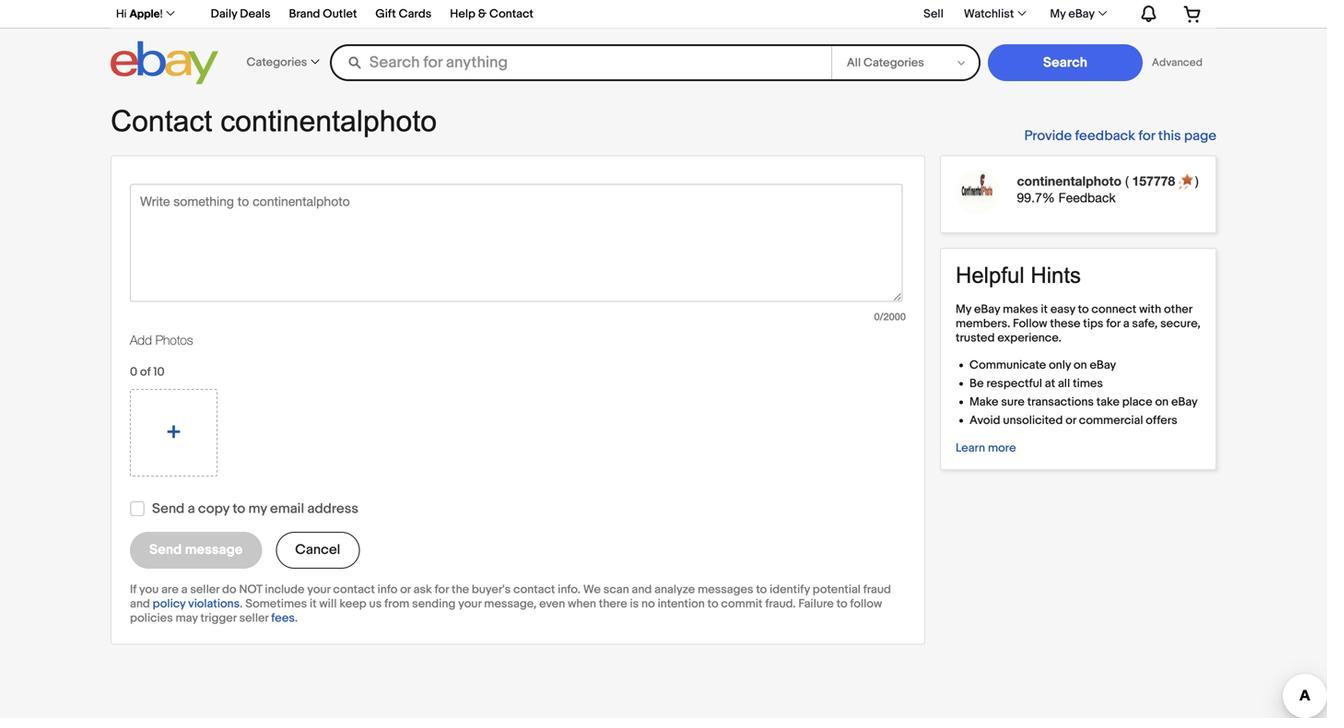 Task type: vqa. For each thing, say whether or not it's contained in the screenshot.
Get
no



Task type: describe. For each thing, give the bounding box(es) containing it.
with
[[1140, 303, 1162, 317]]

0 / 2000
[[875, 311, 907, 323]]

0 for 0 / 2000
[[875, 311, 880, 323]]

commit
[[722, 597, 763, 611]]

not
[[239, 583, 262, 597]]

at
[[1046, 377, 1056, 391]]

0 horizontal spatial on
[[1074, 358, 1088, 373]]

identify
[[770, 583, 810, 597]]

us
[[369, 597, 382, 611]]

message,
[[484, 597, 537, 611]]

provide feedback for this page
[[1025, 128, 1217, 144]]

sure
[[1002, 395, 1025, 410]]

policies
[[130, 611, 173, 625]]

. inside '. sometimes it will keep us from sending your message, even when there is no intention to commit fraud. failure to follow policies may trigger seller'
[[240, 597, 243, 611]]

daily deals link
[[211, 4, 271, 26]]

info
[[378, 583, 398, 597]]

follow
[[851, 597, 883, 611]]

advanced link
[[1143, 44, 1213, 81]]

0 horizontal spatial and
[[130, 597, 150, 611]]

watchlist
[[964, 7, 1015, 21]]

ebay home image
[[111, 41, 219, 85]]

attach photos element
[[130, 365, 165, 380]]

do
[[222, 583, 237, 597]]

0 horizontal spatial contact
[[111, 105, 212, 138]]

1 vertical spatial a
[[188, 501, 195, 517]]

!
[[160, 7, 163, 20]]

potential
[[813, 583, 861, 597]]

may
[[176, 611, 198, 625]]

2000
[[884, 311, 907, 323]]

sell link
[[916, 7, 952, 21]]

communicate
[[970, 358, 1047, 373]]

watchlist link
[[954, 3, 1035, 25]]

1 horizontal spatial on
[[1156, 395, 1169, 410]]

for for my ebay makes it easy to connect with other members. follow these tips for a safe, secure, trusted experience.
[[1107, 317, 1121, 331]]

1 horizontal spatial continentalphoto
[[1018, 174, 1122, 189]]

to left commit
[[708, 597, 719, 611]]

will
[[319, 597, 337, 611]]

follow
[[1014, 317, 1048, 331]]

commercial
[[1080, 414, 1144, 428]]

2 contact from the left
[[514, 583, 556, 597]]

copy
[[198, 501, 230, 517]]

from
[[385, 597, 410, 611]]

safe,
[[1133, 317, 1158, 331]]

157778 rating image
[[1180, 169, 1196, 190]]

learn more
[[956, 441, 1017, 456]]

times
[[1073, 377, 1104, 391]]

or inside 'if you are a seller do not include your contact info or ask for the buyer's contact info. we scan and analyze messages to identify potential fraud and'
[[400, 583, 411, 597]]

advanced
[[1153, 56, 1203, 69]]

your for sending
[[459, 597, 482, 611]]

messages
[[698, 583, 754, 597]]

you
[[139, 583, 159, 597]]

my
[[249, 501, 267, 517]]

fees link
[[271, 611, 295, 625]]

deals
[[240, 7, 271, 21]]

ebay inside my ebay makes it easy to connect with other members. follow these tips for a safe, secure, trusted experience.
[[975, 303, 1001, 317]]

ebay up offers
[[1172, 395, 1199, 410]]

learn more link
[[956, 441, 1017, 456]]

brand outlet
[[289, 7, 357, 21]]

place
[[1123, 395, 1153, 410]]

take
[[1097, 395, 1120, 410]]

/
[[880, 311, 884, 323]]

respectful
[[987, 377, 1043, 391]]

photos
[[156, 333, 193, 348]]

fees
[[271, 611, 295, 625]]

fraud.
[[766, 597, 796, 611]]

0 of 10
[[130, 365, 165, 380]]

trusted
[[956, 331, 995, 346]]

iphone image
[[956, 170, 1001, 215]]

this
[[1159, 128, 1182, 144]]

hi apple !
[[116, 7, 163, 20]]

all
[[1059, 377, 1071, 391]]

is
[[630, 597, 639, 611]]

transactions
[[1028, 395, 1095, 410]]

easy
[[1051, 303, 1076, 317]]

provide feedback for this page link
[[1025, 128, 1217, 144]]

page
[[1185, 128, 1217, 144]]

hi
[[116, 7, 127, 20]]

feedback
[[1059, 190, 1116, 205]]

categories
[[247, 55, 307, 70]]

only
[[1050, 358, 1072, 373]]

to left my
[[233, 501, 245, 517]]

the
[[452, 583, 469, 597]]

ebay inside account navigation
[[1069, 7, 1096, 21]]

no
[[642, 597, 655, 611]]

sometimes
[[246, 597, 307, 611]]

cancel button
[[276, 532, 360, 569]]

include
[[265, 583, 305, 597]]

account navigation
[[106, 0, 1217, 29]]

policy
[[153, 597, 186, 611]]

send for send a copy to my email address
[[152, 501, 185, 517]]

address
[[308, 501, 359, 517]]

Search for anything text field
[[333, 46, 828, 79]]

add
[[130, 333, 152, 348]]

your for include
[[307, 583, 331, 597]]



Task type: locate. For each thing, give the bounding box(es) containing it.
banner
[[106, 0, 1217, 89]]

info.
[[558, 583, 581, 597]]

0 vertical spatial contact
[[490, 7, 534, 21]]

0 left 2000
[[875, 311, 880, 323]]

send left copy
[[152, 501, 185, 517]]

1 vertical spatial contact
[[111, 105, 212, 138]]

to inside my ebay makes it easy to connect with other members. follow these tips for a safe, secure, trusted experience.
[[1079, 303, 1090, 317]]

157778
[[1133, 174, 1176, 189]]

help & contact link
[[450, 4, 534, 26]]

none submit inside banner
[[989, 44, 1143, 81]]

1 horizontal spatial my
[[1051, 7, 1066, 21]]

Write something to continentalphoto text field
[[130, 184, 903, 302]]

it inside '. sometimes it will keep us from sending your message, even when there is no intention to commit fraud. failure to follow policies may trigger seller'
[[310, 597, 317, 611]]

send a copy to my email address
[[152, 501, 359, 517]]

contact
[[490, 7, 534, 21], [111, 105, 212, 138]]

notifications image
[[1138, 5, 1159, 23]]

my inside my ebay makes it easy to connect with other members. follow these tips for a safe, secure, trusted experience.
[[956, 303, 972, 317]]

follow image
[[167, 425, 180, 441]]

1 horizontal spatial or
[[1066, 414, 1077, 428]]

1 vertical spatial send
[[149, 542, 182, 559]]

0 horizontal spatial your
[[307, 583, 331, 597]]

daily deals
[[211, 7, 271, 21]]

my for my ebay
[[1051, 7, 1066, 21]]

buyer's
[[472, 583, 511, 597]]

trigger
[[201, 611, 237, 625]]

a right the are
[[181, 583, 188, 597]]

)
[[1196, 174, 1200, 189]]

to inside 'if you are a seller do not include your contact info or ask for the buyer's contact info. we scan and analyze messages to identify potential fraud and'
[[757, 583, 767, 597]]

0 vertical spatial or
[[1066, 414, 1077, 428]]

and left policy
[[130, 597, 150, 611]]

seller inside 'if you are a seller do not include your contact info or ask for the buyer's contact info. we scan and analyze messages to identify potential fraud and'
[[190, 583, 220, 597]]

to right easy
[[1079, 303, 1090, 317]]

your shopping cart image
[[1183, 4, 1204, 23]]

my ebay
[[1051, 7, 1096, 21]]

1 horizontal spatial for
[[1107, 317, 1121, 331]]

to
[[1079, 303, 1090, 317], [233, 501, 245, 517], [757, 583, 767, 597], [708, 597, 719, 611], [837, 597, 848, 611]]

2 vertical spatial a
[[181, 583, 188, 597]]

for left this
[[1139, 128, 1156, 144]]

outlet
[[323, 7, 357, 21]]

on
[[1074, 358, 1088, 373], [1156, 395, 1169, 410]]

0 vertical spatial continentalphoto
[[221, 105, 437, 138]]

seller down not
[[239, 611, 269, 625]]

it left easy
[[1042, 303, 1049, 317]]

or inside communicate only on ebay be respectful at all times make sure transactions take place on ebay avoid unsolicited or commercial offers
[[1066, 414, 1077, 428]]

0 vertical spatial a
[[1124, 317, 1130, 331]]

add photos
[[130, 333, 193, 348]]

my ebay link
[[1041, 3, 1116, 25]]

send up the are
[[149, 542, 182, 559]]

contact
[[333, 583, 375, 597], [514, 583, 556, 597]]

2 vertical spatial for
[[435, 583, 449, 597]]

seller inside '. sometimes it will keep us from sending your message, even when there is no intention to commit fraud. failure to follow policies may trigger seller'
[[239, 611, 269, 625]]

it
[[1042, 303, 1049, 317], [310, 597, 317, 611]]

or left ask
[[400, 583, 411, 597]]

1 vertical spatial 0
[[130, 365, 137, 380]]

my
[[1051, 7, 1066, 21], [956, 303, 972, 317]]

cards
[[399, 7, 432, 21]]

fees .
[[271, 611, 298, 625]]

my inside account navigation
[[1051, 7, 1066, 21]]

1 horizontal spatial contact
[[490, 7, 534, 21]]

your inside '. sometimes it will keep us from sending your message, even when there is no intention to commit fraud. failure to follow policies may trigger seller'
[[459, 597, 482, 611]]

ask
[[414, 583, 432, 597]]

0 horizontal spatial my
[[956, 303, 972, 317]]

to left identify at the right of page
[[757, 583, 767, 597]]

contact inside account navigation
[[490, 7, 534, 21]]

&
[[478, 7, 487, 21]]

continentalphoto
[[221, 105, 437, 138], [1018, 174, 1122, 189]]

0 horizontal spatial seller
[[190, 583, 220, 597]]

banner containing watchlist
[[106, 0, 1217, 89]]

gift cards link
[[376, 4, 432, 26]]

send for send message
[[149, 542, 182, 559]]

None submit
[[989, 44, 1143, 81]]

your right "include"
[[307, 583, 331, 597]]

when
[[568, 597, 597, 611]]

provide
[[1025, 128, 1073, 144]]

fraud
[[864, 583, 892, 597]]

continentalphoto down categories dropdown button
[[221, 105, 437, 138]]

even
[[540, 597, 566, 611]]

hints
[[1031, 263, 1082, 288]]

make
[[970, 395, 999, 410]]

secure,
[[1161, 317, 1201, 331]]

ebay up the 'times'
[[1090, 358, 1117, 373]]

or down transactions
[[1066, 414, 1077, 428]]

ebay left notifications image
[[1069, 7, 1096, 21]]

1 horizontal spatial it
[[1042, 303, 1049, 317]]

contact continentalphoto
[[111, 105, 437, 138]]

tips
[[1084, 317, 1104, 331]]

send
[[152, 501, 185, 517], [149, 542, 182, 559]]

2 horizontal spatial for
[[1139, 128, 1156, 144]]

gift
[[376, 7, 396, 21]]

my right watchlist link
[[1051, 7, 1066, 21]]

makes
[[1003, 303, 1039, 317]]

to left follow
[[837, 597, 848, 611]]

1 vertical spatial on
[[1156, 395, 1169, 410]]

0 vertical spatial on
[[1074, 358, 1088, 373]]

(
[[1126, 174, 1133, 189]]

a left copy
[[188, 501, 195, 517]]

a inside 'if you are a seller do not include your contact info or ask for the buyer's contact info. we scan and analyze messages to identify potential fraud and'
[[181, 583, 188, 597]]

keep
[[340, 597, 367, 611]]

contact right &
[[490, 7, 534, 21]]

1 vertical spatial my
[[956, 303, 972, 317]]

0
[[875, 311, 880, 323], [130, 365, 137, 380]]

1 vertical spatial or
[[400, 583, 411, 597]]

a inside my ebay makes it easy to connect with other members. follow these tips for a safe, secure, trusted experience.
[[1124, 317, 1130, 331]]

email
[[270, 501, 304, 517]]

or
[[1066, 414, 1077, 428], [400, 583, 411, 597]]

0 vertical spatial send
[[152, 501, 185, 517]]

members.
[[956, 317, 1011, 331]]

for right tips in the right top of the page
[[1107, 317, 1121, 331]]

your inside 'if you are a seller do not include your contact info or ask for the buyer's contact info. we scan and analyze messages to identify potential fraud and'
[[307, 583, 331, 597]]

on up the 'times'
[[1074, 358, 1088, 373]]

be
[[970, 377, 984, 391]]

we
[[584, 583, 601, 597]]

1 vertical spatial for
[[1107, 317, 1121, 331]]

. right do
[[240, 597, 243, 611]]

intention
[[658, 597, 705, 611]]

it left will
[[310, 597, 317, 611]]

help
[[450, 7, 476, 21]]

. sometimes it will keep us from sending your message, even when there is no intention to commit fraud. failure to follow policies may trigger seller
[[130, 597, 883, 625]]

1 vertical spatial continentalphoto
[[1018, 174, 1122, 189]]

seller left do
[[190, 583, 220, 597]]

0 horizontal spatial .
[[240, 597, 243, 611]]

1 horizontal spatial contact
[[514, 583, 556, 597]]

your right sending
[[459, 597, 482, 611]]

it inside my ebay makes it easy to connect with other members. follow these tips for a safe, secure, trusted experience.
[[1042, 303, 1049, 317]]

my ebay makes it easy to connect with other members. follow these tips for a safe, secure, trusted experience.
[[956, 303, 1201, 346]]

if
[[130, 583, 137, 597]]

0 left of
[[130, 365, 137, 380]]

helpful hints
[[956, 263, 1082, 288]]

for inside 'if you are a seller do not include your contact info or ask for the buyer's contact info. we scan and analyze messages to identify potential fraud and'
[[435, 583, 449, 597]]

brand outlet link
[[289, 4, 357, 26]]

0 vertical spatial seller
[[190, 583, 220, 597]]

daily
[[211, 7, 237, 21]]

1 vertical spatial it
[[310, 597, 317, 611]]

1 contact from the left
[[333, 583, 375, 597]]

for for if you are a seller do not include your contact info or ask for the buyer's contact info. we scan and analyze messages to identify potential fraud and
[[435, 583, 449, 597]]

0 vertical spatial my
[[1051, 7, 1066, 21]]

failure
[[799, 597, 834, 611]]

10
[[153, 365, 165, 380]]

these
[[1051, 317, 1081, 331]]

offers
[[1147, 414, 1178, 428]]

0 horizontal spatial contact
[[333, 583, 375, 597]]

contact left info
[[333, 583, 375, 597]]

157778 link
[[1133, 169, 1196, 190]]

.
[[240, 597, 243, 611], [295, 611, 298, 625]]

learn
[[956, 441, 986, 456]]

your
[[307, 583, 331, 597], [459, 597, 482, 611]]

0 horizontal spatial for
[[435, 583, 449, 597]]

0 horizontal spatial continentalphoto
[[221, 105, 437, 138]]

a left safe, on the top
[[1124, 317, 1130, 331]]

more
[[989, 441, 1017, 456]]

seller
[[190, 583, 220, 597], [239, 611, 269, 625]]

violations
[[188, 597, 240, 611]]

0 vertical spatial for
[[1139, 128, 1156, 144]]

0 vertical spatial 0
[[875, 311, 880, 323]]

1 horizontal spatial seller
[[239, 611, 269, 625]]

apple
[[130, 7, 160, 20]]

send inside button
[[149, 542, 182, 559]]

ebay up trusted
[[975, 303, 1001, 317]]

contact left 'info.' at the left bottom
[[514, 583, 556, 597]]

1 horizontal spatial your
[[459, 597, 482, 611]]

for left the
[[435, 583, 449, 597]]

my for my ebay makes it easy to connect with other members. follow these tips for a safe, secure, trusted experience.
[[956, 303, 972, 317]]

0 for 0 of 10
[[130, 365, 137, 380]]

if you are a seller do not include your contact info or ask for the buyer's contact info. we scan and analyze messages to identify potential fraud and
[[130, 583, 892, 611]]

continentalphoto link
[[1018, 174, 1122, 189]]

and right scan
[[632, 583, 652, 597]]

continentalphoto up the 99.7% feedback
[[1018, 174, 1122, 189]]

1 horizontal spatial and
[[632, 583, 652, 597]]

1 vertical spatial seller
[[239, 611, 269, 625]]

. down "include"
[[295, 611, 298, 625]]

for inside my ebay makes it easy to connect with other members. follow these tips for a safe, secure, trusted experience.
[[1107, 317, 1121, 331]]

0 horizontal spatial it
[[310, 597, 317, 611]]

contact down ebay home image
[[111, 105, 212, 138]]

1 horizontal spatial .
[[295, 611, 298, 625]]

categories button
[[241, 43, 325, 83]]

my up trusted
[[956, 303, 972, 317]]

scan
[[604, 583, 630, 597]]

0 vertical spatial it
[[1042, 303, 1049, 317]]

on up offers
[[1156, 395, 1169, 410]]

brand
[[289, 7, 320, 21]]

send message button
[[130, 532, 262, 569]]

1 horizontal spatial 0
[[875, 311, 880, 323]]

0 horizontal spatial 0
[[130, 365, 137, 380]]

sell
[[924, 7, 944, 21]]

0 horizontal spatial or
[[400, 583, 411, 597]]



